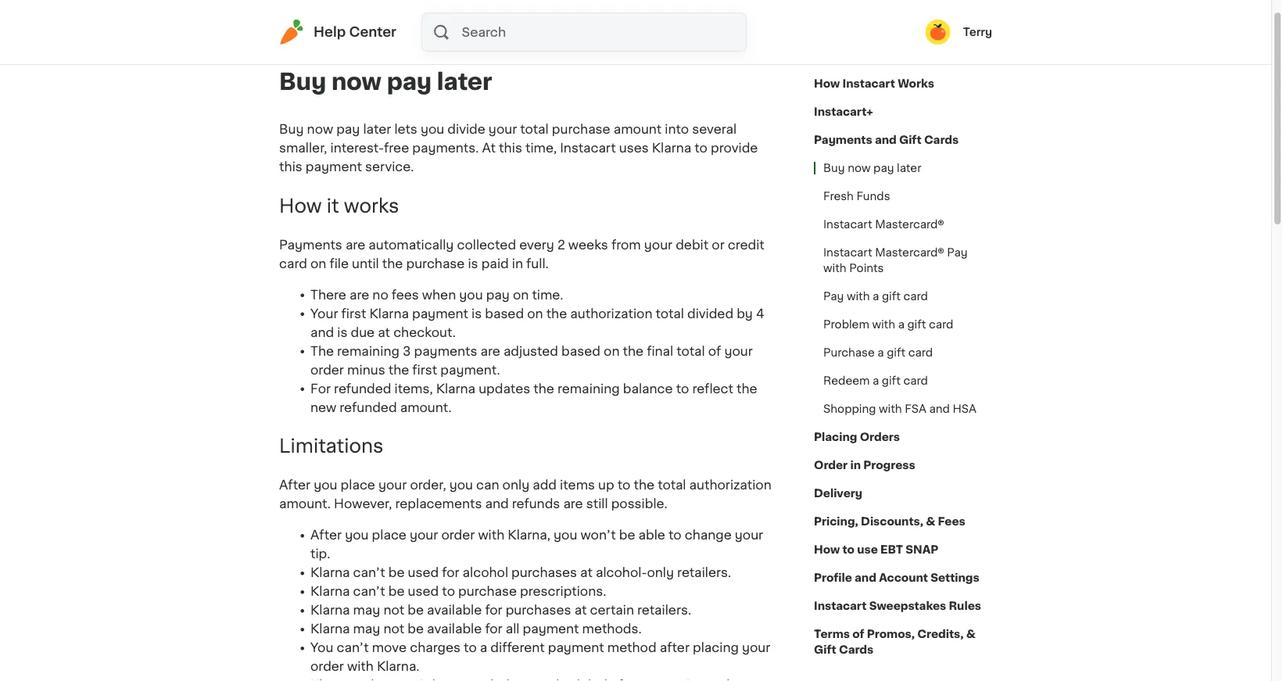 Task type: vqa. For each thing, say whether or not it's contained in the screenshot.
bottom at
yes



Task type: locate. For each thing, give the bounding box(es) containing it.
now up fresh funds link
[[848, 163, 871, 174]]

is
[[468, 257, 478, 270], [472, 307, 482, 320], [337, 326, 348, 339]]

gift inside problem with a gift card link
[[908, 319, 927, 330]]

different
[[491, 642, 545, 655]]

still
[[587, 498, 608, 511]]

card left file
[[279, 257, 307, 270]]

cards inside terms of promos, credits, & gift cards
[[839, 645, 874, 656]]

placing orders
[[814, 432, 900, 443]]

only inside after you place your order with klarna, you won't be able to change your tip. klarna can't be used for alcohol purchases at alcohol-only retailers. klarna can't be used to purchase prescriptions. klarna may not be available for purchases at certain retailers. klarna may not be available for all payment methods. you can't move charges to a different payment method after placing your order with klarna.
[[647, 567, 674, 579]]

instacart for instacart mastercard® pay with points
[[824, 247, 873, 258]]

redeem a gift card
[[824, 376, 929, 386]]

this down smaller, at the top
[[279, 160, 303, 173]]

1 vertical spatial buy now pay later
[[824, 163, 922, 174]]

a down purchase a gift card link
[[873, 376, 880, 386]]

in left full.
[[512, 257, 523, 270]]

0 vertical spatial pay
[[948, 247, 968, 258]]

Search search field
[[460, 13, 746, 51]]

0 horizontal spatial in
[[512, 257, 523, 270]]

used up charges
[[408, 586, 439, 598]]

0 vertical spatial at
[[378, 326, 390, 339]]

instacart mastercard® pay with points
[[824, 247, 968, 274]]

there
[[311, 289, 346, 301]]

2 may from the top
[[353, 623, 381, 636]]

your up at on the left
[[489, 123, 517, 135]]

instacart down fresh funds link
[[824, 219, 873, 230]]

with left 'points' at the top
[[824, 263, 847, 274]]

payment.
[[441, 364, 501, 376]]

and
[[875, 135, 897, 146], [311, 326, 334, 339], [930, 404, 950, 415], [485, 498, 509, 511], [855, 573, 877, 584]]

instacart+ link
[[814, 98, 874, 126]]

0 vertical spatial cards
[[925, 135, 959, 146]]

payment
[[306, 160, 362, 173], [412, 307, 469, 320], [523, 623, 579, 636], [548, 642, 605, 655]]

2 vertical spatial order
[[311, 661, 344, 673]]

the right 'reflect'
[[737, 382, 758, 395]]

1 horizontal spatial this
[[499, 142, 523, 154]]

you right when
[[459, 289, 483, 301]]

0 vertical spatial gift
[[900, 135, 922, 146]]

credit
[[728, 238, 765, 251]]

authorization up change
[[690, 479, 772, 492]]

1 vertical spatial remaining
[[558, 382, 620, 395]]

you down "limitations"
[[314, 479, 338, 492]]

mastercard® for instacart mastercard® pay with points
[[876, 247, 945, 258]]

pricing, discounts, & fees
[[814, 516, 966, 527]]

of right terms
[[853, 629, 865, 640]]

place inside the after you place your order, you can only add items up to the total authorization amount. however, replacements and refunds are still possible.
[[341, 479, 375, 492]]

all
[[506, 623, 520, 636]]

1 vertical spatial place
[[372, 529, 407, 542]]

how inside 'link'
[[814, 78, 840, 89]]

at
[[482, 142, 496, 154]]

1 horizontal spatial authorization
[[690, 479, 772, 492]]

to left use
[[843, 545, 855, 555]]

1 vertical spatial buy
[[279, 123, 304, 135]]

free
[[384, 142, 409, 154]]

1 vertical spatial available
[[427, 623, 482, 636]]

card up purchase a gift card link
[[929, 319, 954, 330]]

1 vertical spatial after
[[311, 529, 342, 542]]

for left all
[[485, 623, 503, 636]]

terms of promos, credits, & gift cards link
[[814, 620, 993, 664]]

move
[[372, 642, 407, 655]]

0 horizontal spatial later
[[363, 123, 391, 135]]

with left fsa
[[879, 404, 903, 415]]

when
[[422, 289, 456, 301]]

of up 'reflect'
[[709, 345, 722, 357]]

after
[[279, 479, 311, 492], [311, 529, 342, 542]]

to inside buy now pay later lets you divide your total purchase amount into several smaller, interest-free payments. at this time, instacart uses klarna to provide this payment service.
[[695, 142, 708, 154]]

0 vertical spatial amount.
[[400, 401, 452, 414]]

1 vertical spatial payments
[[279, 238, 343, 251]]

1 horizontal spatial later
[[437, 71, 492, 93]]

1 vertical spatial first
[[413, 364, 437, 376]]

buy up fresh
[[824, 163, 845, 174]]

purchases up prescriptions.
[[512, 567, 577, 579]]

0 horizontal spatial remaining
[[337, 345, 400, 357]]

0 vertical spatial is
[[468, 257, 478, 270]]

you inside buy now pay later lets you divide your total purchase amount into several smaller, interest-free payments. at this time, instacart uses klarna to provide this payment service.
[[421, 123, 445, 135]]

authorization inside "there are no fees when you pay on time. your first klarna payment is based on the authorization total divided by 4 and is due at checkout. the remaining 3 payments are adjusted based on the final total of your order minus the first payment. for refunded items, klarna updates the remaining balance to reflect the new refunded amount."
[[571, 307, 653, 320]]

can't up move
[[353, 586, 385, 598]]

and inside the after you place your order, you can only add items up to the total authorization amount. however, replacements and refunds are still possible.
[[485, 498, 509, 511]]

instacart down profile
[[814, 601, 867, 612]]

cards down terms
[[839, 645, 874, 656]]

buy now pay later up funds
[[824, 163, 922, 174]]

authorization up final
[[571, 307, 653, 320]]

0 vertical spatial after
[[279, 479, 311, 492]]

your inside buy now pay later lets you divide your total purchase amount into several smaller, interest-free payments. at this time, instacart uses klarna to provide this payment service.
[[489, 123, 517, 135]]

card
[[279, 257, 307, 270], [904, 291, 929, 302], [929, 319, 954, 330], [909, 347, 933, 358], [904, 376, 929, 386]]

0 vertical spatial available
[[427, 604, 482, 617]]

card up fsa
[[904, 376, 929, 386]]

buy now pay later lets you divide your total purchase amount into several smaller, interest-free payments. at this time, instacart uses klarna to provide this payment service.
[[279, 123, 758, 173]]

after up "tip."
[[311, 529, 342, 542]]

purchase up 'time,'
[[552, 123, 611, 135]]

place
[[341, 479, 375, 492], [372, 529, 407, 542]]

how it works
[[279, 196, 399, 215]]

payment inside buy now pay later lets you divide your total purchase amount into several smaller, interest-free payments. at this time, instacart uses klarna to provide this payment service.
[[306, 160, 362, 173]]

pay down payments and gift cards 'link'
[[874, 163, 895, 174]]

until
[[352, 257, 379, 270]]

0 horizontal spatial authorization
[[571, 307, 653, 320]]

1 vertical spatial pay
[[824, 291, 844, 302]]

&
[[926, 516, 936, 527], [967, 629, 976, 640]]

2 vertical spatial can't
[[337, 642, 369, 655]]

1 horizontal spatial only
[[647, 567, 674, 579]]

amount. down items, on the bottom of the page
[[400, 401, 452, 414]]

gift inside redeem a gift card link
[[882, 376, 901, 386]]

fees
[[938, 516, 966, 527]]

1 used from the top
[[408, 567, 439, 579]]

0 vertical spatial refunded
[[334, 382, 392, 395]]

1 horizontal spatial gift
[[900, 135, 922, 146]]

after for after you place your order, you can only add items up to the total authorization amount. however, replacements and refunds are still possible.
[[279, 479, 311, 492]]

possible.
[[612, 498, 668, 511]]

order down 'the'
[[311, 364, 344, 376]]

0 vertical spatial first
[[342, 307, 366, 320]]

0 horizontal spatial only
[[503, 479, 530, 492]]

how for how instacart works
[[814, 78, 840, 89]]

& down rules
[[967, 629, 976, 640]]

instacart up 'points' at the top
[[824, 247, 873, 258]]

weeks
[[569, 238, 609, 251]]

0 horizontal spatial first
[[342, 307, 366, 320]]

delivery
[[814, 488, 863, 499]]

your right change
[[735, 529, 764, 542]]

your down by
[[725, 345, 753, 357]]

replacements
[[395, 498, 482, 511]]

mastercard® inside instacart mastercard® link
[[876, 219, 945, 230]]

pay inside buy now pay later lets you divide your total purchase amount into several smaller, interest-free payments. at this time, instacart uses klarna to provide this payment service.
[[337, 123, 360, 135]]

0 vertical spatial now
[[332, 71, 382, 93]]

1 vertical spatial cards
[[839, 645, 874, 656]]

only up refunds
[[503, 479, 530, 492]]

is up the payments
[[472, 307, 482, 320]]

0 vertical spatial remaining
[[337, 345, 400, 357]]

0 vertical spatial later
[[437, 71, 492, 93]]

1 vertical spatial purchase
[[406, 257, 465, 270]]

2 used from the top
[[408, 586, 439, 598]]

for down alcohol
[[485, 604, 503, 617]]

are up the until
[[346, 238, 366, 251]]

cards down works
[[925, 135, 959, 146]]

gift up shopping with fsa and hsa
[[882, 376, 901, 386]]

1 vertical spatial in
[[851, 460, 861, 471]]

used left alcohol
[[408, 567, 439, 579]]

your
[[489, 123, 517, 135], [644, 238, 673, 251], [725, 345, 753, 357], [379, 479, 407, 492], [410, 529, 438, 542], [735, 529, 764, 542], [742, 642, 771, 655]]

1 horizontal spatial pay
[[948, 247, 968, 258]]

1 horizontal spatial cards
[[925, 135, 959, 146]]

from
[[612, 238, 641, 251]]

payments inside 'link'
[[814, 135, 873, 146]]

1 vertical spatial only
[[647, 567, 674, 579]]

0 horizontal spatial payments
[[279, 238, 343, 251]]

2 vertical spatial purchase
[[458, 586, 517, 598]]

payments inside payments are automatically collected every 2 weeks from your debit or credit card on file until the purchase is paid in full.
[[279, 238, 343, 251]]

your down replacements
[[410, 529, 438, 542]]

instacart inside instacart mastercard® pay with points
[[824, 247, 873, 258]]

0 vertical spatial for
[[442, 567, 460, 579]]

you up payments.
[[421, 123, 445, 135]]

0 vertical spatial may
[[353, 604, 381, 617]]

terry
[[964, 27, 993, 38]]

payments down instacart+ "link"
[[814, 135, 873, 146]]

with inside instacart mastercard® pay with points
[[824, 263, 847, 274]]

buy
[[279, 71, 326, 93], [279, 123, 304, 135], [824, 163, 845, 174]]

at
[[378, 326, 390, 339], [581, 567, 593, 579], [575, 604, 587, 617]]

are
[[346, 238, 366, 251], [350, 289, 369, 301], [481, 345, 501, 357], [564, 498, 583, 511]]

in right order
[[851, 460, 861, 471]]

0 vertical spatial order
[[311, 364, 344, 376]]

1 vertical spatial mastercard®
[[876, 247, 945, 258]]

& inside terms of promos, credits, & gift cards
[[967, 629, 976, 640]]

payment down interest-
[[306, 160, 362, 173]]

time,
[[526, 142, 557, 154]]

to inside the after you place your order, you can only add items up to the total authorization amount. however, replacements and refunds are still possible.
[[618, 479, 631, 492]]

how for how it works
[[279, 196, 322, 215]]

purchases
[[512, 567, 577, 579], [506, 604, 572, 617]]

your up the however,
[[379, 479, 407, 492]]

the
[[382, 257, 403, 270], [547, 307, 567, 320], [623, 345, 644, 357], [389, 364, 409, 376], [534, 382, 555, 395], [737, 382, 758, 395], [634, 479, 655, 492]]

gift down terms
[[814, 645, 837, 656]]

0 vertical spatial this
[[499, 142, 523, 154]]

1 vertical spatial retailers.
[[638, 604, 692, 617]]

how to use ebt snap
[[814, 545, 939, 555]]

place for can't
[[372, 529, 407, 542]]

0 vertical spatial purchases
[[512, 567, 577, 579]]

order inside "there are no fees when you pay on time. your first klarna payment is based on the authorization total divided by 4 and is due at checkout. the remaining 3 payments are adjusted based on the final total of your order minus the first payment. for refunded items, klarna updates the remaining balance to reflect the new refunded amount."
[[311, 364, 344, 376]]

account
[[879, 573, 929, 584]]

0 vertical spatial place
[[341, 479, 375, 492]]

gift inside terms of promos, credits, & gift cards
[[814, 645, 837, 656]]

of inside "there are no fees when you pay on time. your first klarna payment is based on the authorization total divided by 4 and is due at checkout. the remaining 3 payments are adjusted based on the final total of your order minus the first payment. for refunded items, klarna updates the remaining balance to reflect the new refunded amount."
[[709, 345, 722, 357]]

instacart mastercard® link
[[814, 210, 954, 239]]

center
[[349, 25, 397, 39]]

1 vertical spatial used
[[408, 586, 439, 598]]

checkout.
[[394, 326, 456, 339]]

payments.
[[413, 142, 479, 154]]

the up "possible." in the bottom of the page
[[634, 479, 655, 492]]

in inside order in progress link
[[851, 460, 861, 471]]

gift inside purchase a gift card link
[[887, 347, 906, 358]]

later
[[437, 71, 492, 93], [363, 123, 391, 135], [897, 163, 922, 174]]

place down the however,
[[372, 529, 407, 542]]

instacart
[[843, 78, 896, 89], [560, 142, 616, 154], [824, 219, 873, 230], [824, 247, 873, 258], [814, 601, 867, 612]]

4
[[757, 307, 765, 320]]

1 vertical spatial later
[[363, 123, 391, 135]]

snap
[[906, 545, 939, 555]]

instacart up instacart+
[[843, 78, 896, 89]]

place inside after you place your order with klarna, you won't be able to change your tip. klarna can't be used for alcohol purchases at alcohol-only retailers. klarna can't be used to purchase prescriptions. klarna may not be available for purchases at certain retailers. klarna may not be available for all payment methods. you can't move charges to a different payment method after placing your order with klarna.
[[372, 529, 407, 542]]

a
[[873, 291, 880, 302], [899, 319, 905, 330], [878, 347, 885, 358], [873, 376, 880, 386], [480, 642, 488, 655]]

0 vertical spatial not
[[384, 604, 405, 617]]

pay up interest-
[[337, 123, 360, 135]]

order down replacements
[[442, 529, 475, 542]]

promos,
[[867, 629, 915, 640]]

the inside payments are automatically collected every 2 weeks from your debit or credit card on file until the purchase is paid in full.
[[382, 257, 403, 270]]

authorization inside the after you place your order, you can only add items up to the total authorization amount. however, replacements and refunds are still possible.
[[690, 479, 772, 492]]

uses
[[619, 142, 649, 154]]

payment inside "there are no fees when you pay on time. your first klarna payment is based on the authorization total divided by 4 and is due at checkout. the remaining 3 payments are adjusted based on the final total of your order minus the first payment. for refunded items, klarna updates the remaining balance to reflect the new refunded amount."
[[412, 307, 469, 320]]

1 vertical spatial may
[[353, 623, 381, 636]]

on inside payments are automatically collected every 2 weeks from your debit or credit card on file until the purchase is paid in full.
[[311, 257, 326, 270]]

cards inside 'link'
[[925, 135, 959, 146]]

items,
[[395, 382, 433, 395]]

payments and gift cards
[[814, 135, 959, 146]]

& inside pricing, discounts, & fees link
[[926, 516, 936, 527]]

total up "possible." in the bottom of the page
[[658, 479, 687, 492]]

how
[[814, 78, 840, 89], [279, 196, 322, 215], [814, 545, 840, 555]]

your inside payments are automatically collected every 2 weeks from your debit or credit card on file until the purchase is paid in full.
[[644, 238, 673, 251]]

first up items, on the bottom of the page
[[413, 364, 437, 376]]

you left won't at the bottom left of the page
[[554, 529, 578, 542]]

rules
[[949, 601, 982, 612]]

points
[[850, 263, 884, 274]]

gift down problem with a gift card link
[[887, 347, 906, 358]]

prescriptions.
[[520, 586, 607, 598]]

0 vertical spatial how
[[814, 78, 840, 89]]

progress
[[864, 460, 916, 471]]

instacart image
[[279, 20, 304, 45]]

0 vertical spatial payments
[[814, 135, 873, 146]]

automatically
[[369, 238, 454, 251]]

methods.
[[583, 623, 642, 636]]

your inside the after you place your order, you can only add items up to the total authorization amount. however, replacements and refunds are still possible.
[[379, 479, 407, 492]]

2 mastercard® from the top
[[876, 247, 945, 258]]

1 mastercard® from the top
[[876, 219, 945, 230]]

with down 'points' at the top
[[847, 291, 870, 302]]

later down payments and gift cards on the top of page
[[897, 163, 922, 174]]

reflect
[[693, 382, 734, 395]]

1 vertical spatial of
[[853, 629, 865, 640]]

0 vertical spatial &
[[926, 516, 936, 527]]

several
[[693, 123, 737, 135]]

is inside payments are automatically collected every 2 weeks from your debit or credit card on file until the purchase is paid in full.
[[468, 257, 478, 270]]

pay inside "there are no fees when you pay on time. your first klarna payment is based on the authorization total divided by 4 and is due at checkout. the remaining 3 payments are adjusted based on the final total of your order minus the first payment. for refunded items, klarna updates the remaining balance to reflect the new refunded amount."
[[486, 289, 510, 301]]

is left the paid on the top left of the page
[[468, 257, 478, 270]]

2 vertical spatial how
[[814, 545, 840, 555]]

1 vertical spatial how
[[279, 196, 322, 215]]

1 vertical spatial &
[[967, 629, 976, 640]]

payment up different
[[523, 623, 579, 636]]

1 horizontal spatial buy now pay later
[[824, 163, 922, 174]]

are inside the after you place your order, you can only add items up to the total authorization amount. however, replacements and refunds are still possible.
[[564, 498, 583, 511]]

retailers. down change
[[678, 567, 732, 579]]

1 vertical spatial now
[[307, 123, 333, 135]]

you
[[421, 123, 445, 135], [459, 289, 483, 301], [314, 479, 338, 492], [450, 479, 473, 492], [345, 529, 369, 542], [554, 529, 578, 542]]

after inside the after you place your order, you can only add items up to the total authorization amount. however, replacements and refunds are still possible.
[[279, 479, 311, 492]]

0 vertical spatial only
[[503, 479, 530, 492]]

orders
[[860, 432, 900, 443]]

tip.
[[311, 548, 330, 561]]

after inside after you place your order with klarna, you won't be able to change your tip. klarna can't be used for alcohol purchases at alcohol-only retailers. klarna can't be used to purchase prescriptions. klarna may not be available for purchases at certain retailers. klarna may not be available for all payment methods. you can't move charges to a different payment method after placing your order with klarna.
[[311, 529, 342, 542]]

0 vertical spatial in
[[512, 257, 523, 270]]

a left different
[[480, 642, 488, 655]]

1 vertical spatial authorization
[[690, 479, 772, 492]]

a down 'points' at the top
[[873, 291, 880, 302]]

1 horizontal spatial in
[[851, 460, 861, 471]]

klarna,
[[508, 529, 551, 542]]

0 horizontal spatial of
[[709, 345, 722, 357]]

1 vertical spatial this
[[279, 160, 303, 173]]

2 vertical spatial now
[[848, 163, 871, 174]]

instacart mastercard® pay with points link
[[814, 239, 993, 282]]

updates
[[479, 382, 531, 395]]

payment down when
[[412, 307, 469, 320]]

1 vertical spatial not
[[384, 623, 405, 636]]

1 vertical spatial amount.
[[279, 498, 331, 511]]

1 horizontal spatial payments
[[814, 135, 873, 146]]

full.
[[527, 257, 549, 270]]

how instacart works link
[[814, 70, 935, 98]]

terms of promos, credits, & gift cards
[[814, 629, 976, 656]]

0 horizontal spatial &
[[926, 516, 936, 527]]

1 horizontal spatial &
[[967, 629, 976, 640]]

mastercard® up instacart mastercard® pay with points link
[[876, 219, 945, 230]]

0 vertical spatial used
[[408, 567, 439, 579]]

buy up smaller, at the top
[[279, 123, 304, 135]]

based right adjusted
[[562, 345, 601, 357]]

buy now pay later up lets
[[279, 71, 492, 93]]

mastercard® inside instacart mastercard® pay with points
[[876, 247, 945, 258]]

1 horizontal spatial amount.
[[400, 401, 452, 414]]

are inside payments are automatically collected every 2 weeks from your debit or credit card on file until the purchase is paid in full.
[[346, 238, 366, 251]]

gift up purchase a gift card link
[[908, 319, 927, 330]]

at right due
[[378, 326, 390, 339]]

on left file
[[311, 257, 326, 270]]

this
[[499, 142, 523, 154], [279, 160, 303, 173]]

1 vertical spatial gift
[[814, 645, 837, 656]]

now up smaller, at the top
[[307, 123, 333, 135]]

order in progress
[[814, 460, 916, 471]]

retailers. up after
[[638, 604, 692, 617]]

how instacart works
[[814, 78, 935, 89]]

to left 'reflect'
[[676, 382, 689, 395]]

after down "limitations"
[[279, 479, 311, 492]]

discounts,
[[861, 516, 924, 527]]

can't down the however,
[[353, 567, 385, 579]]

on
[[311, 257, 326, 270], [513, 289, 529, 301], [527, 307, 543, 320], [604, 345, 620, 357]]

purchase down alcohol
[[458, 586, 517, 598]]

0 horizontal spatial buy now pay later
[[279, 71, 492, 93]]

new
[[311, 401, 337, 414]]

gift up problem with a gift card
[[882, 291, 901, 302]]

0 vertical spatial authorization
[[571, 307, 653, 320]]

order down the you
[[311, 661, 344, 673]]

instacart inside buy now pay later lets you divide your total purchase amount into several smaller, interest-free payments. at this time, instacart uses klarna to provide this payment service.
[[560, 142, 616, 154]]

provide
[[711, 142, 758, 154]]

0 horizontal spatial based
[[485, 307, 524, 320]]

fresh
[[824, 191, 854, 202]]

minus
[[347, 364, 385, 376]]

purchase inside after you place your order with klarna, you won't be able to change your tip. klarna can't be used for alcohol purchases at alcohol-only retailers. klarna can't be used to purchase prescriptions. klarna may not be available for purchases at certain retailers. klarna may not be available for all payment methods. you can't move charges to a different payment method after placing your order with klarna.
[[458, 586, 517, 598]]

your right the placing
[[742, 642, 771, 655]]

1 horizontal spatial first
[[413, 364, 437, 376]]

charges
[[410, 642, 461, 655]]

2 available from the top
[[427, 623, 482, 636]]

1 vertical spatial based
[[562, 345, 601, 357]]

are down items
[[564, 498, 583, 511]]

a inside after you place your order with klarna, you won't be able to change your tip. klarna can't be used for alcohol purchases at alcohol-only retailers. klarna can't be used to purchase prescriptions. klarna may not be available for purchases at certain retailers. klarna may not be available for all payment methods. you can't move charges to a different payment method after placing your order with klarna.
[[480, 642, 488, 655]]

0 vertical spatial purchase
[[552, 123, 611, 135]]

the inside the after you place your order, you can only add items up to the total authorization amount. however, replacements and refunds are still possible.
[[634, 479, 655, 492]]



Task type: describe. For each thing, give the bounding box(es) containing it.
1 horizontal spatial remaining
[[558, 382, 620, 395]]

user avatar image
[[926, 20, 951, 45]]

redeem
[[824, 376, 870, 386]]

2 vertical spatial at
[[575, 604, 587, 617]]

every
[[520, 238, 555, 251]]

purchase inside buy now pay later lets you divide your total purchase amount into several smaller, interest-free payments. at this time, instacart uses klarna to provide this payment service.
[[552, 123, 611, 135]]

with down move
[[347, 661, 374, 673]]

1 vertical spatial is
[[472, 307, 482, 320]]

card down instacart mastercard® pay with points link
[[904, 291, 929, 302]]

the left final
[[623, 345, 644, 357]]

instacart inside 'link'
[[843, 78, 896, 89]]

total right final
[[677, 345, 705, 357]]

now inside buy now pay later lets you divide your total purchase amount into several smaller, interest-free payments. at this time, instacart uses klarna to provide this payment service.
[[307, 123, 333, 135]]

final
[[647, 345, 674, 357]]

only inside the after you place your order, you can only add items up to the total authorization amount. however, replacements and refunds are still possible.
[[503, 479, 530, 492]]

instacart for instacart mastercard®
[[824, 219, 873, 230]]

profile and account settings
[[814, 573, 980, 584]]

add
[[533, 479, 557, 492]]

klarna.
[[377, 661, 420, 673]]

alcohol
[[463, 567, 509, 579]]

credits,
[[918, 629, 964, 640]]

the
[[311, 345, 334, 357]]

pay with a gift card
[[824, 291, 929, 302]]

instacart sweepstakes rules
[[814, 601, 982, 612]]

0 horizontal spatial this
[[279, 160, 303, 173]]

your inside "there are no fees when you pay on time. your first klarna payment is based on the authorization total divided by 4 and is due at checkout. the remaining 3 payments are adjusted based on the final total of your order minus the first payment. for refunded items, klarna updates the remaining balance to reflect the new refunded amount."
[[725, 345, 753, 357]]

0 vertical spatial buy
[[279, 71, 326, 93]]

1 vertical spatial purchases
[[506, 604, 572, 617]]

with up purchase a gift card link
[[873, 319, 896, 330]]

0 vertical spatial can't
[[353, 567, 385, 579]]

shopping
[[824, 404, 877, 415]]

problem
[[824, 319, 870, 330]]

pay inside instacart mastercard® pay with points
[[948, 247, 968, 258]]

you left can
[[450, 479, 473, 492]]

placing
[[814, 432, 858, 443]]

lets
[[395, 123, 418, 135]]

0 vertical spatial buy now pay later
[[279, 71, 492, 93]]

divide
[[448, 123, 486, 135]]

no
[[373, 289, 389, 301]]

1 horizontal spatial based
[[562, 345, 601, 357]]

you inside "there are no fees when you pay on time. your first klarna payment is based on the authorization total divided by 4 and is due at checkout. the remaining 3 payments are adjusted based on the final total of your order minus the first payment. for refunded items, klarna updates the remaining balance to reflect the new refunded amount."
[[459, 289, 483, 301]]

with left klarna,
[[478, 529, 505, 542]]

instacart+
[[814, 106, 874, 117]]

at inside "there are no fees when you pay on time. your first klarna payment is based on the authorization total divided by 4 and is due at checkout. the remaining 3 payments are adjusted based on the final total of your order minus the first payment. for refunded items, klarna updates the remaining balance to reflect the new refunded amount."
[[378, 326, 390, 339]]

purchase a gift card link
[[814, 339, 943, 367]]

on down 'time.'
[[527, 307, 543, 320]]

or
[[712, 238, 725, 251]]

gift inside 'pay with a gift card' link
[[882, 291, 901, 302]]

fresh funds
[[824, 191, 891, 202]]

are left no
[[350, 289, 369, 301]]

0 vertical spatial retailers.
[[678, 567, 732, 579]]

the right updates
[[534, 382, 555, 395]]

total up final
[[656, 307, 684, 320]]

your
[[311, 307, 338, 320]]

order in progress link
[[814, 451, 916, 480]]

klarna inside buy now pay later lets you divide your total purchase amount into several smaller, interest-free payments. at this time, instacart uses klarna to provide this payment service.
[[652, 142, 692, 154]]

pricing, discounts, & fees link
[[814, 508, 966, 536]]

of inside terms of promos, credits, & gift cards
[[853, 629, 865, 640]]

into
[[665, 123, 689, 135]]

profile
[[814, 573, 853, 584]]

pay up lets
[[387, 71, 432, 93]]

payments
[[414, 345, 478, 357]]

pay with a gift card link
[[814, 282, 938, 311]]

after you place your order, you can only add items up to the total authorization amount. however, replacements and refunds are still possible.
[[279, 479, 772, 511]]

interest-
[[331, 142, 384, 154]]

place for however,
[[341, 479, 375, 492]]

the down 'time.'
[[547, 307, 567, 320]]

to right able
[[669, 529, 682, 542]]

1 vertical spatial order
[[442, 529, 475, 542]]

purchase
[[824, 347, 875, 358]]

balance
[[623, 382, 673, 395]]

total inside the after you place your order, you can only add items up to the total authorization amount. however, replacements and refunds are still possible.
[[658, 479, 687, 492]]

it
[[327, 196, 339, 215]]

0 horizontal spatial pay
[[824, 291, 844, 302]]

there are no fees when you pay on time. your first klarna payment is based on the authorization total divided by 4 and is due at checkout. the remaining 3 payments are adjusted based on the final total of your order minus the first payment. for refunded items, klarna updates the remaining balance to reflect the new refunded amount.
[[311, 289, 765, 414]]

and down use
[[855, 573, 877, 584]]

collected
[[457, 238, 516, 251]]

how for how to use ebt snap
[[814, 545, 840, 555]]

to right charges
[[464, 642, 477, 655]]

after for after you place your order with klarna, you won't be able to change your tip. klarna can't be used for alcohol purchases at alcohol-only retailers. klarna can't be used to purchase prescriptions. klarna may not be available for purchases at certain retailers. klarna may not be available for all payment methods. you can't move charges to a different payment method after placing your order with klarna.
[[311, 529, 342, 542]]

pricing,
[[814, 516, 859, 527]]

a up the redeem a gift card
[[878, 347, 885, 358]]

paid
[[482, 257, 509, 270]]

adjusted
[[504, 345, 559, 357]]

2 vertical spatial buy
[[824, 163, 845, 174]]

2 vertical spatial for
[[485, 623, 503, 636]]

payments for payments and gift cards
[[814, 135, 873, 146]]

amount. inside the after you place your order, you can only add items up to the total authorization amount. however, replacements and refunds are still possible.
[[279, 498, 331, 511]]

buy inside buy now pay later lets you divide your total purchase amount into several smaller, interest-free payments. at this time, instacart uses klarna to provide this payment service.
[[279, 123, 304, 135]]

shopping with fsa and hsa link
[[814, 395, 986, 423]]

1 vertical spatial can't
[[353, 586, 385, 598]]

and inside "there are no fees when you pay on time. your first klarna payment is based on the authorization total divided by 4 and is due at checkout. the remaining 3 payments are adjusted based on the final total of your order minus the first payment. for refunded items, klarna updates the remaining balance to reflect the new refunded amount."
[[311, 326, 334, 339]]

works
[[898, 78, 935, 89]]

and right fsa
[[930, 404, 950, 415]]

in inside payments are automatically collected every 2 weeks from your debit or credit card on file until the purchase is paid in full.
[[512, 257, 523, 270]]

payments and gift cards link
[[814, 126, 959, 154]]

a up purchase a gift card link
[[899, 319, 905, 330]]

on left final
[[604, 345, 620, 357]]

purchase inside payments are automatically collected every 2 weeks from your debit or credit card on file until the purchase is paid in full.
[[406, 257, 465, 270]]

by
[[737, 307, 753, 320]]

shopping with fsa and hsa
[[824, 404, 977, 415]]

order,
[[410, 479, 446, 492]]

method
[[608, 642, 657, 655]]

card down problem with a gift card link
[[909, 347, 933, 358]]

later inside buy now pay later lets you divide your total purchase amount into several smaller, interest-free payments. at this time, instacart uses klarna to provide this payment service.
[[363, 123, 391, 135]]

fees
[[392, 289, 419, 301]]

fsa
[[905, 404, 927, 415]]

divided
[[688, 307, 734, 320]]

to inside "there are no fees when you pay on time. your first klarna payment is based on the authorization total divided by 4 and is due at checkout. the remaining 3 payments are adjusted based on the final total of your order minus the first payment. for refunded items, klarna updates the remaining balance to reflect the new refunded amount."
[[676, 382, 689, 395]]

redeem a gift card link
[[814, 367, 938, 395]]

order
[[814, 460, 848, 471]]

payments for payments are automatically collected every 2 weeks from your debit or credit card on file until the purchase is paid in full.
[[279, 238, 343, 251]]

sweepstakes
[[870, 601, 947, 612]]

however,
[[334, 498, 392, 511]]

the down 3
[[389, 364, 409, 376]]

certain
[[590, 604, 634, 617]]

instacart mastercard®
[[824, 219, 945, 230]]

1 vertical spatial at
[[581, 567, 593, 579]]

1 may from the top
[[353, 604, 381, 617]]

on left 'time.'
[[513, 289, 529, 301]]

total inside buy now pay later lets you divide your total purchase amount into several smaller, interest-free payments. at this time, instacart uses klarna to provide this payment service.
[[520, 123, 549, 135]]

profile and account settings link
[[814, 564, 980, 592]]

delivery link
[[814, 480, 863, 508]]

2 vertical spatial is
[[337, 326, 348, 339]]

mastercard® for instacart mastercard®
[[876, 219, 945, 230]]

1 vertical spatial refunded
[[340, 401, 397, 414]]

alcohol-
[[596, 567, 647, 579]]

amount. inside "there are no fees when you pay on time. your first klarna payment is based on the authorization total divided by 4 and is due at checkout. the remaining 3 payments are adjusted based on the final total of your order minus the first payment. for refunded items, klarna updates the remaining balance to reflect the new refunded amount."
[[400, 401, 452, 414]]

ebt
[[881, 545, 904, 555]]

payment down "methods."
[[548, 642, 605, 655]]

1 not from the top
[[384, 604, 405, 617]]

due
[[351, 326, 375, 339]]

you down the however,
[[345, 529, 369, 542]]

after
[[660, 642, 690, 655]]

3
[[403, 345, 411, 357]]

and up buy now pay later link
[[875, 135, 897, 146]]

file
[[330, 257, 349, 270]]

2 not from the top
[[384, 623, 405, 636]]

smaller,
[[279, 142, 327, 154]]

problem with a gift card link
[[814, 311, 963, 339]]

instacart for instacart sweepstakes rules
[[814, 601, 867, 612]]

to up charges
[[442, 586, 455, 598]]

settings
[[931, 573, 980, 584]]

payments are automatically collected every 2 weeks from your debit or credit card on file until the purchase is paid in full.
[[279, 238, 765, 270]]

gift inside 'link'
[[900, 135, 922, 146]]

2 horizontal spatial later
[[897, 163, 922, 174]]

1 vertical spatial for
[[485, 604, 503, 617]]

help
[[314, 25, 346, 39]]

1 available from the top
[[427, 604, 482, 617]]

are up payment.
[[481, 345, 501, 357]]

items
[[560, 479, 595, 492]]

card inside payments are automatically collected every 2 weeks from your debit or credit card on file until the purchase is paid in full.
[[279, 257, 307, 270]]



